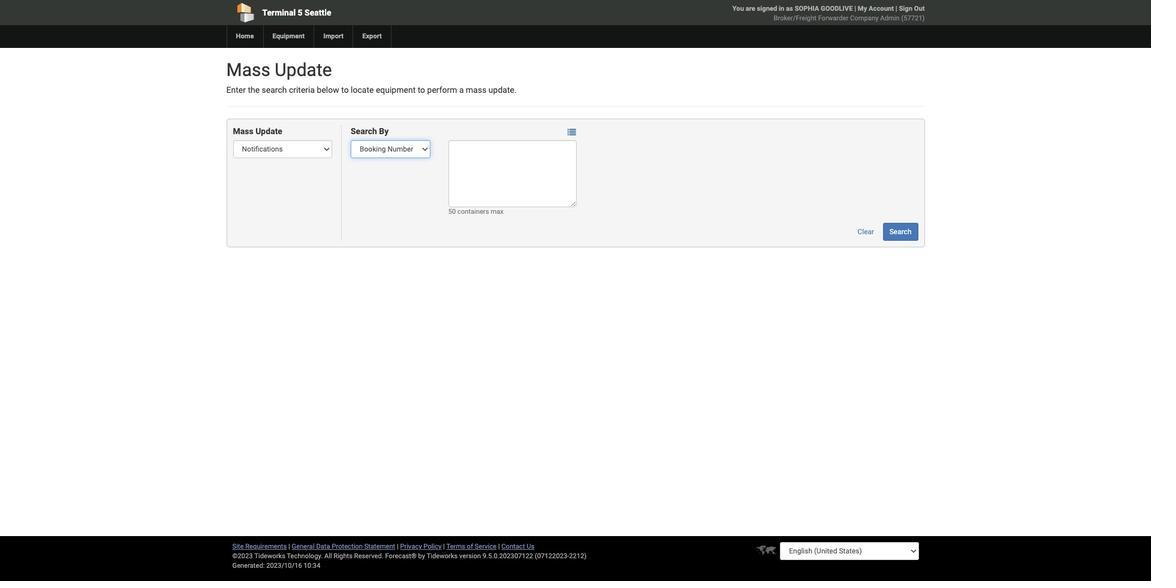 Task type: describe. For each thing, give the bounding box(es) containing it.
search
[[262, 85, 287, 95]]

site requirements link
[[232, 543, 287, 551]]

2 to from the left
[[418, 85, 425, 95]]

(57721)
[[902, 14, 925, 22]]

goodlive
[[821, 5, 853, 13]]

contact
[[502, 543, 525, 551]]

| up 9.5.0.202307122
[[498, 543, 500, 551]]

reserved.
[[354, 553, 384, 561]]

enter
[[226, 85, 246, 95]]

import link
[[314, 25, 353, 48]]

general data protection statement link
[[292, 543, 395, 551]]

mass
[[466, 85, 487, 95]]

2212)
[[569, 553, 587, 561]]

clear button
[[852, 223, 881, 241]]

protection
[[332, 543, 363, 551]]

admin
[[881, 14, 900, 22]]

| left my on the right of the page
[[855, 5, 857, 13]]

mass for mass update
[[233, 127, 254, 136]]

| left general
[[289, 543, 290, 551]]

| up tideworks
[[443, 543, 445, 551]]

tideworks
[[427, 553, 458, 561]]

sophia
[[795, 5, 820, 13]]

search button
[[883, 223, 919, 241]]

| left sign at top
[[896, 5, 898, 13]]

criteria
[[289, 85, 315, 95]]

by
[[379, 127, 389, 136]]

out
[[915, 5, 925, 13]]

policy
[[424, 543, 442, 551]]

the
[[248, 85, 260, 95]]

terminal 5 seattle link
[[226, 0, 507, 25]]

50 containers max
[[449, 208, 504, 216]]

export
[[362, 32, 382, 40]]

forwarder
[[819, 14, 849, 22]]

signed
[[757, 5, 778, 13]]

search by
[[351, 127, 389, 136]]

seattle
[[305, 8, 331, 17]]

sign
[[899, 5, 913, 13]]

in
[[779, 5, 785, 13]]

9.5.0.202307122
[[483, 553, 533, 561]]

terminal 5 seattle
[[262, 8, 331, 17]]

1 to from the left
[[341, 85, 349, 95]]

are
[[746, 5, 756, 13]]

as
[[786, 5, 794, 13]]

statement
[[365, 543, 395, 551]]

mass update
[[233, 127, 283, 136]]

update.
[[489, 85, 517, 95]]

2023/10/16
[[266, 563, 302, 570]]

privacy policy link
[[400, 543, 442, 551]]

of
[[467, 543, 473, 551]]

export link
[[353, 25, 391, 48]]

max
[[491, 208, 504, 216]]

my account link
[[858, 5, 894, 13]]

clear
[[858, 228, 875, 237]]

perform
[[427, 85, 457, 95]]

terms of service link
[[447, 543, 497, 551]]

data
[[316, 543, 330, 551]]

50
[[449, 208, 456, 216]]



Task type: locate. For each thing, give the bounding box(es) containing it.
search
[[351, 127, 377, 136], [890, 228, 912, 237]]

home link
[[226, 25, 263, 48]]

|
[[855, 5, 857, 13], [896, 5, 898, 13], [289, 543, 290, 551], [397, 543, 399, 551], [443, 543, 445, 551], [498, 543, 500, 551]]

5
[[298, 8, 303, 17]]

us
[[527, 543, 535, 551]]

show list image
[[568, 128, 576, 137]]

contact us link
[[502, 543, 535, 551]]

0 horizontal spatial to
[[341, 85, 349, 95]]

| up "forecast®"
[[397, 543, 399, 551]]

search for search by
[[351, 127, 377, 136]]

technology.
[[287, 553, 323, 561]]

my
[[858, 5, 868, 13]]

update for mass update
[[256, 127, 283, 136]]

1 horizontal spatial search
[[890, 228, 912, 237]]

1 horizontal spatial to
[[418, 85, 425, 95]]

1 vertical spatial update
[[256, 127, 283, 136]]

update up the criteria
[[275, 59, 332, 80]]

to right below
[[341, 85, 349, 95]]

10:34
[[304, 563, 321, 570]]

mass down enter
[[233, 127, 254, 136]]

0 vertical spatial search
[[351, 127, 377, 136]]

mass inside mass update enter the search criteria below to locate equipment to perform a mass update.
[[226, 59, 271, 80]]

site
[[232, 543, 244, 551]]

mass for mass update enter the search criteria below to locate equipment to perform a mass update.
[[226, 59, 271, 80]]

all
[[325, 553, 332, 561]]

you
[[733, 5, 744, 13]]

equipment link
[[263, 25, 314, 48]]

search left by
[[351, 127, 377, 136]]

equipment
[[376, 85, 416, 95]]

terminal
[[262, 8, 296, 17]]

service
[[475, 543, 497, 551]]

1 vertical spatial search
[[890, 228, 912, 237]]

sign out link
[[899, 5, 925, 13]]

search inside 'button'
[[890, 228, 912, 237]]

equipment
[[273, 32, 305, 40]]

update inside mass update enter the search criteria below to locate equipment to perform a mass update.
[[275, 59, 332, 80]]

0 vertical spatial update
[[275, 59, 332, 80]]

None text field
[[449, 141, 577, 208]]

version
[[460, 553, 481, 561]]

rights
[[334, 553, 353, 561]]

0 vertical spatial mass
[[226, 59, 271, 80]]

search for search
[[890, 228, 912, 237]]

mass up the
[[226, 59, 271, 80]]

0 horizontal spatial search
[[351, 127, 377, 136]]

©2023 tideworks
[[232, 553, 285, 561]]

site requirements | general data protection statement | privacy policy | terms of service | contact us ©2023 tideworks technology. all rights reserved. forecast® by tideworks version 9.5.0.202307122 (07122023-2212) generated: 2023/10/16 10:34
[[232, 543, 587, 570]]

you are signed in as sophia goodlive | my account | sign out broker/freight forwarder company admin (57721)
[[733, 5, 925, 22]]

generated:
[[232, 563, 265, 570]]

privacy
[[400, 543, 422, 551]]

by
[[418, 553, 425, 561]]

requirements
[[245, 543, 287, 551]]

import
[[324, 32, 344, 40]]

terms
[[447, 543, 466, 551]]

locate
[[351, 85, 374, 95]]

search right clear
[[890, 228, 912, 237]]

to left perform
[[418, 85, 425, 95]]

to
[[341, 85, 349, 95], [418, 85, 425, 95]]

containers
[[458, 208, 489, 216]]

1 vertical spatial mass
[[233, 127, 254, 136]]

a
[[459, 85, 464, 95]]

forecast®
[[385, 553, 417, 561]]

general
[[292, 543, 315, 551]]

(07122023-
[[535, 553, 569, 561]]

account
[[869, 5, 894, 13]]

mass
[[226, 59, 271, 80], [233, 127, 254, 136]]

update down search
[[256, 127, 283, 136]]

broker/freight
[[774, 14, 817, 22]]

update
[[275, 59, 332, 80], [256, 127, 283, 136]]

mass update enter the search criteria below to locate equipment to perform a mass update.
[[226, 59, 517, 95]]

update for mass update enter the search criteria below to locate equipment to perform a mass update.
[[275, 59, 332, 80]]

home
[[236, 32, 254, 40]]

below
[[317, 85, 339, 95]]

company
[[851, 14, 879, 22]]



Task type: vqa. For each thing, say whether or not it's contained in the screenshot.
perform
yes



